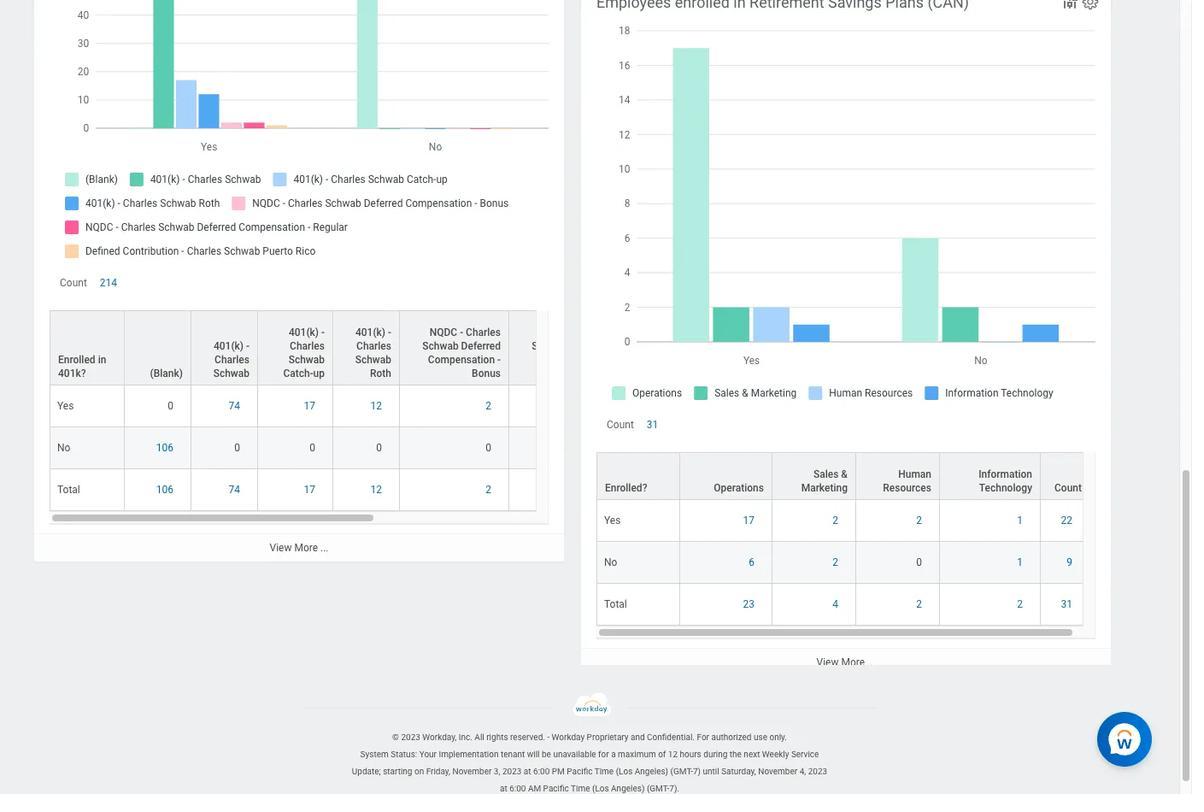 Task type: vqa. For each thing, say whether or not it's contained in the screenshot.


Task type: describe. For each thing, give the bounding box(es) containing it.
401(k) for 401(k) - charles schwab catch-up
[[289, 327, 319, 339]]

4 button
[[833, 598, 841, 611]]

1 vertical spatial angeles)
[[611, 784, 645, 793]]

regular
[[575, 368, 610, 380]]

0 horizontal spatial (gmt-
[[647, 784, 670, 793]]

4
[[833, 599, 839, 611]]

enrolled
[[58, 354, 95, 366]]

3,
[[494, 767, 500, 776]]

system
[[360, 750, 389, 759]]

view for 'view more ...' link in the 'employees enrolled in 401(k) or roth plans (usa)' element
[[270, 542, 292, 554]]

nqdc - charles schwab deferred compensation - bonus button
[[400, 311, 509, 385]]

implementation
[[439, 750, 499, 759]]

214
[[100, 277, 117, 289]]

sales
[[814, 469, 839, 481]]

in
[[98, 354, 106, 366]]

2 horizontal spatial 2023
[[808, 767, 828, 776]]

view more ... link inside 'employees enrolled in 401(k) or roth plans (usa)' element
[[34, 534, 564, 562]]

nqdc - charles schwab deferred compensation - regular image for no
[[516, 441, 611, 455]]

the
[[730, 750, 742, 759]]

sales & marketing
[[801, 469, 848, 494]]

until
[[703, 767, 719, 776]]

401(k) - charles schwab button
[[191, 311, 257, 385]]

31 for rightmost 31 "button"
[[1061, 599, 1073, 611]]

hours
[[680, 750, 702, 759]]

1 horizontal spatial 31 button
[[1061, 598, 1075, 611]]

31 for the leftmost 31 "button"
[[647, 419, 658, 431]]

resources
[[883, 482, 932, 494]]

7).
[[670, 784, 680, 793]]

sales & marketing column header
[[773, 452, 856, 501]]

401(k) - charles schwab
[[213, 340, 250, 380]]

12 inside © 2023 workday, inc. all rights reserved. - workday proprietary and confidential. for authorized use only. system status: your implementation tenant will be unavailable for a maximum of 12 hours during the next weekly service update; starting on friday, november 3, 2023 at 6:00 pm pacific time (los angeles) (gmt-7) until saturday, november 4, 2023 at 6:00 am pacific time (los angeles) (gmt-7).
[[668, 750, 678, 759]]

17 inside employees enrolled in retirement savings plans (can) element
[[743, 515, 755, 527]]

106 button for 0
[[156, 441, 176, 455]]

0 vertical spatial 6:00
[[533, 767, 550, 776]]

information
[[979, 469, 1033, 481]]

214 button
[[100, 276, 120, 290]]

catch-
[[283, 368, 313, 380]]

- inside 401(k) - charles schwab roth
[[388, 327, 391, 339]]

17 button for 0
[[304, 399, 318, 413]]

1 vertical spatial time
[[571, 784, 590, 793]]

- inside the 401(k) - charles schwab
[[246, 340, 250, 352]]

of
[[658, 750, 666, 759]]

total for 23
[[604, 599, 627, 611]]

12 button for 106
[[371, 483, 385, 497]]

401(k) for 401(k) - charles schwab
[[214, 340, 244, 352]]

count for 31
[[607, 419, 634, 431]]

23 button
[[743, 598, 757, 611]]

row containing sales & marketing
[[597, 452, 1091, 501]]

yes for enrolled in 401k?
[[57, 400, 74, 412]]

tenant
[[501, 750, 525, 759]]

enrolled?
[[605, 482, 647, 494]]

401(k) - charles schwab roth
[[355, 327, 391, 380]]

marketing
[[801, 482, 848, 494]]

6 button
[[749, 556, 757, 570]]

401(k) - charles schwab roth column header
[[333, 311, 400, 387]]

configure employees enrolled in retirement savings plans (can) image
[[1081, 0, 1100, 11]]

on
[[415, 767, 424, 776]]

information technology
[[979, 469, 1033, 494]]

update;
[[352, 767, 381, 776]]

no for enrolled?
[[604, 557, 618, 569]]

rights
[[487, 733, 508, 742]]

all
[[475, 733, 484, 742]]

401(k) - charles schwab roth button
[[333, 311, 399, 385]]

footer containing © 2023 workday, inc. all rights reserved. - workday proprietary and confidential. for authorized use only. system status: your implementation tenant will be unavailable for a maximum of 12 hours during the next weekly service update; starting on friday, november 3, 2023 at 6:00 pm pacific time (los angeles) (gmt-7) until saturday, november 4, 2023 at 6:00 am pacific time (los angeles) (gmt-7).
[[0, 692, 1180, 794]]

saturday,
[[722, 767, 756, 776]]

© 2023 workday, inc. all rights reserved. - workday proprietary and confidential. for authorized use only. system status: your implementation tenant will be unavailable for a maximum of 12 hours during the next weekly service update; starting on friday, november 3, 2023 at 6:00 pm pacific time (los angeles) (gmt-7) until saturday, november 4, 2023 at 6:00 am pacific time (los angeles) (gmt-7).
[[352, 733, 828, 793]]

- inside 401(k) - charles schwab catch-up
[[321, 327, 325, 339]]

only.
[[770, 733, 787, 742]]

401(k) for 401(k) - charles schwab roth
[[356, 327, 386, 339]]

roth
[[370, 368, 391, 380]]

6
[[749, 557, 755, 569]]

compensation for bonus
[[428, 354, 495, 366]]

am
[[528, 784, 541, 793]]

a
[[611, 750, 616, 759]]

no for enrolled in 401k?
[[57, 442, 70, 454]]

74 for 0
[[229, 400, 240, 412]]

charles for 401(k) - charles schwab roth
[[357, 340, 391, 352]]

0 vertical spatial at
[[524, 767, 531, 776]]

human resources column header
[[856, 452, 940, 501]]

friday,
[[426, 767, 450, 776]]

more for 'view more ...' link to the bottom
[[841, 657, 865, 669]]

12 button for 0
[[371, 399, 385, 413]]

schwab for 401(k) - charles schwab roth
[[355, 354, 391, 366]]

nqdc - charles schwab deferred compensation - regular button
[[509, 311, 618, 385]]

human resources
[[883, 469, 932, 494]]

enrolled in 401k?
[[58, 354, 106, 380]]

proprietary
[[587, 733, 629, 742]]

12 for 0
[[371, 400, 382, 412]]

reserved.
[[510, 733, 545, 742]]

74 button for 0
[[229, 399, 243, 413]]

sales & marketing button
[[773, 453, 856, 499]]

0 vertical spatial angeles)
[[635, 767, 669, 776]]

enrolled? column header
[[597, 452, 680, 501]]

0 vertical spatial pacific
[[567, 767, 593, 776]]

0 vertical spatial (los
[[616, 767, 633, 776]]

for
[[697, 733, 709, 742]]

2 vertical spatial 17 button
[[743, 514, 757, 528]]

use
[[754, 733, 768, 742]]

next
[[744, 750, 760, 759]]

&
[[841, 469, 848, 481]]

and
[[631, 733, 645, 742]]

configure and view chart data image
[[1060, 0, 1080, 11]]

1 for 22
[[1017, 515, 1023, 527]]

17 for 106
[[304, 484, 315, 496]]

9
[[1067, 557, 1073, 569]]

operations button
[[680, 453, 772, 499]]

schwab for 401(k) - charles schwab
[[213, 368, 250, 380]]

1 vertical spatial 6:00
[[510, 784, 526, 793]]

for
[[598, 750, 609, 759]]

1 for 9
[[1017, 557, 1023, 569]]

401(k) - charles schwab catch-up column header
[[258, 311, 333, 387]]

during
[[704, 750, 728, 759]]

workday,
[[423, 733, 457, 742]]

schwab for 401(k) - charles schwab catch-up
[[289, 354, 325, 366]]

inc.
[[459, 733, 473, 742]]

workday
[[552, 733, 585, 742]]

charles for nqdc - charles schwab deferred compensation - regular
[[575, 327, 610, 339]]

confidential.
[[647, 733, 695, 742]]

1 horizontal spatial 2023
[[503, 767, 522, 776]]

(blank)
[[150, 368, 183, 380]]

17 button for 106
[[304, 483, 318, 497]]

status:
[[391, 750, 417, 759]]

17 for 0
[[304, 400, 315, 412]]

401(k) - charles schwab catch-up button
[[258, 311, 333, 385]]

row containing 401(k) - charles schwab catch-up
[[50, 311, 774, 387]]



Task type: locate. For each thing, give the bounding box(es) containing it.
0 horizontal spatial 2023
[[401, 733, 420, 742]]

information technology button
[[940, 453, 1040, 499]]

1 horizontal spatial yes
[[604, 515, 621, 527]]

1 horizontal spatial (gmt-
[[671, 767, 693, 776]]

0 vertical spatial nqdc - charles schwab deferred compensation - regular image
[[516, 399, 611, 413]]

0 vertical spatial ...
[[321, 542, 329, 554]]

0 vertical spatial 74 button
[[229, 399, 243, 413]]

pacific down unavailable
[[567, 767, 593, 776]]

more
[[294, 542, 318, 554], [841, 657, 865, 669]]

1 vertical spatial no
[[604, 557, 618, 569]]

1 vertical spatial more
[[841, 657, 865, 669]]

106
[[156, 442, 174, 454], [156, 484, 174, 496]]

count up enrolled? popup button
[[607, 419, 634, 431]]

2 vertical spatial 17
[[743, 515, 755, 527]]

401(k) inside 401(k) - charles schwab catch-up
[[289, 327, 319, 339]]

schwab for nqdc - charles schwab deferred compensation - bonus
[[423, 340, 459, 352]]

1 vertical spatial view more ... link
[[581, 648, 1111, 676]]

2023 right 3,
[[503, 767, 522, 776]]

0 horizontal spatial deferred
[[461, 340, 501, 352]]

nqdc - charles schwab deferred compensation - regular image for total
[[516, 483, 611, 497]]

no inside employees enrolled in retirement savings plans (can) element
[[604, 557, 618, 569]]

1 down technology
[[1017, 515, 1023, 527]]

0 horizontal spatial at
[[500, 784, 507, 793]]

401(k) up catch- at the left of page
[[289, 327, 319, 339]]

charles up catch- at the left of page
[[290, 340, 325, 352]]

0 horizontal spatial no
[[57, 442, 70, 454]]

0 vertical spatial (gmt-
[[671, 767, 693, 776]]

0 vertical spatial 106 button
[[156, 441, 176, 455]]

0 vertical spatial 31 button
[[647, 418, 661, 432]]

0 horizontal spatial 31
[[647, 419, 658, 431]]

74 for 106
[[229, 484, 240, 496]]

2 vertical spatial nqdc - charles schwab deferred compensation - regular image
[[516, 483, 611, 497]]

2 horizontal spatial count
[[1055, 482, 1082, 494]]

yes for enrolled?
[[604, 515, 621, 527]]

row
[[50, 311, 774, 387], [50, 386, 774, 428], [50, 428, 774, 470], [597, 452, 1091, 501], [50, 470, 774, 511], [597, 500, 1091, 542], [597, 542, 1091, 584], [597, 584, 1091, 626]]

schwab inside 401(k) - charles schwab catch-up
[[289, 354, 325, 366]]

charles for nqdc - charles schwab deferred compensation - bonus
[[466, 327, 501, 339]]

enrolled? button
[[597, 453, 680, 499]]

more inside employees enrolled in retirement savings plans (can) element
[[841, 657, 865, 669]]

schwab inside nqdc - charles schwab deferred compensation - bonus
[[423, 340, 459, 352]]

count inside "popup button"
[[1055, 482, 1082, 494]]

1 button
[[1017, 514, 1026, 528], [1017, 556, 1026, 570]]

nqdc - charles schwab deferred compensation - regular image
[[516, 399, 611, 413], [516, 441, 611, 455], [516, 483, 611, 497]]

23
[[743, 599, 755, 611]]

yes down 'enrolled?'
[[604, 515, 621, 527]]

1 button left 9
[[1017, 556, 1026, 570]]

0 vertical spatial time
[[595, 767, 614, 776]]

2 106 from the top
[[156, 484, 174, 496]]

6:00 left the pm
[[533, 767, 550, 776]]

human resources button
[[856, 453, 939, 499]]

0 vertical spatial more
[[294, 542, 318, 554]]

17 button
[[304, 399, 318, 413], [304, 483, 318, 497], [743, 514, 757, 528]]

1 horizontal spatial view more ... link
[[581, 648, 1111, 676]]

nqdc - charles schwab deferred compensation - bonus
[[423, 327, 501, 380]]

401k?
[[58, 368, 86, 380]]

employees enrolled in retirement savings plans (can) element
[[581, 0, 1111, 676]]

nqdc - charles schwab deferred compensation - regular
[[532, 327, 610, 380]]

charles for 401(k) - charles schwab catch-up
[[290, 340, 325, 352]]

1 vertical spatial at
[[500, 784, 507, 793]]

0
[[168, 400, 174, 412], [234, 442, 240, 454], [310, 442, 315, 454], [376, 442, 382, 454], [486, 442, 492, 454], [917, 557, 922, 569]]

count button
[[1041, 453, 1090, 499]]

... for 'view more ...' link in the 'employees enrolled in 401(k) or roth plans (usa)' element
[[321, 542, 329, 554]]

9 button
[[1067, 556, 1075, 570]]

0 vertical spatial 12
[[371, 400, 382, 412]]

0 vertical spatial 1 button
[[1017, 514, 1026, 528]]

deferred for bonus
[[461, 340, 501, 352]]

charles
[[466, 327, 501, 339], [575, 327, 610, 339], [290, 340, 325, 352], [357, 340, 391, 352], [215, 354, 250, 366]]

0 horizontal spatial yes
[[57, 400, 74, 412]]

2023 right 4,
[[808, 767, 828, 776]]

schwab for nqdc - charles schwab deferred compensation - regular
[[532, 340, 568, 352]]

0 horizontal spatial count
[[60, 277, 87, 289]]

1 vertical spatial pacific
[[543, 784, 569, 793]]

2 74 from the top
[[229, 484, 240, 496]]

(blank) button
[[125, 311, 191, 385]]

1 button down technology
[[1017, 514, 1026, 528]]

1 vertical spatial 1 button
[[1017, 556, 1026, 570]]

0 horizontal spatial compensation
[[428, 354, 495, 366]]

count up 22 button
[[1055, 482, 1082, 494]]

401(k) inside 401(k) - charles schwab roth
[[356, 327, 386, 339]]

1 horizontal spatial more
[[841, 657, 865, 669]]

operations
[[714, 482, 764, 494]]

view inside employees enrolled in retirement savings plans (can) element
[[817, 657, 839, 669]]

charles for 401(k) - charles schwab
[[215, 354, 250, 366]]

november down weekly
[[758, 767, 798, 776]]

human
[[899, 469, 932, 481]]

1 106 button from the top
[[156, 441, 176, 455]]

1 vertical spatial 74 button
[[229, 483, 243, 497]]

1 vertical spatial 17 button
[[304, 483, 318, 497]]

compensation inside nqdc - charles schwab deferred compensation - regular
[[538, 354, 604, 366]]

(gmt- up the 7).
[[671, 767, 693, 776]]

nqdc for nqdc - charles schwab deferred compensation - regular
[[539, 327, 567, 339]]

yes inside employees enrolled in retirement savings plans (can) element
[[604, 515, 621, 527]]

more for 'view more ...' link in the 'employees enrolled in 401(k) or roth plans (usa)' element
[[294, 542, 318, 554]]

compensation inside nqdc - charles schwab deferred compensation - bonus
[[428, 354, 495, 366]]

2 1 from the top
[[1017, 557, 1023, 569]]

deferred inside nqdc - charles schwab deferred compensation - bonus
[[461, 340, 501, 352]]

31 button
[[647, 418, 661, 432], [1061, 598, 1075, 611]]

1 horizontal spatial view
[[817, 657, 839, 669]]

charles inside 401(k) - charles schwab catch-up
[[290, 340, 325, 352]]

0 vertical spatial count
[[60, 277, 87, 289]]

charles up roth
[[357, 340, 391, 352]]

0 vertical spatial 17 button
[[304, 399, 318, 413]]

2 compensation from the left
[[538, 354, 604, 366]]

31
[[647, 419, 658, 431], [1061, 599, 1073, 611]]

charles up bonus
[[466, 327, 501, 339]]

view more ... inside employees enrolled in retirement savings plans (can) element
[[817, 657, 876, 669]]

©
[[392, 733, 399, 742]]

12 for 106
[[371, 484, 382, 496]]

2 vertical spatial 12
[[668, 750, 678, 759]]

view more ... link
[[34, 534, 564, 562], [581, 648, 1111, 676]]

1 horizontal spatial view more ...
[[817, 657, 876, 669]]

1 vertical spatial 12 button
[[371, 483, 385, 497]]

total
[[57, 484, 80, 496], [604, 599, 627, 611]]

bonus
[[472, 368, 501, 380]]

1 button for 22
[[1017, 514, 1026, 528]]

6:00
[[533, 767, 550, 776], [510, 784, 526, 793]]

time
[[595, 767, 614, 776], [571, 784, 590, 793]]

401(k) inside the 401(k) - charles schwab
[[214, 340, 244, 352]]

1 horizontal spatial at
[[524, 767, 531, 776]]

yes
[[57, 400, 74, 412], [604, 515, 621, 527]]

-
[[321, 327, 325, 339], [388, 327, 391, 339], [460, 327, 463, 339], [569, 327, 573, 339], [246, 340, 250, 352], [498, 354, 501, 366], [607, 354, 610, 366], [547, 733, 550, 742]]

2 deferred from the left
[[571, 340, 610, 352]]

2 vertical spatial count
[[1055, 482, 1082, 494]]

1 deferred from the left
[[461, 340, 501, 352]]

31 down 9
[[1061, 599, 1073, 611]]

up
[[313, 368, 325, 380]]

enrolled in 401k? column header
[[50, 311, 125, 387]]

0 vertical spatial total
[[57, 484, 80, 496]]

2
[[486, 400, 492, 412], [486, 484, 492, 496], [833, 515, 839, 527], [917, 515, 922, 527], [833, 557, 839, 569], [917, 599, 922, 611], [1017, 599, 1023, 611]]

1 74 button from the top
[[229, 399, 243, 413]]

charles up regular
[[575, 327, 610, 339]]

0 vertical spatial 74
[[229, 400, 240, 412]]

yes inside 'employees enrolled in 401(k) or roth plans (usa)' element
[[57, 400, 74, 412]]

6:00 left am
[[510, 784, 526, 793]]

2 horizontal spatial 401(k)
[[356, 327, 386, 339]]

0 vertical spatial view more ...
[[270, 542, 329, 554]]

count left 214
[[60, 277, 87, 289]]

count inside 'employees enrolled in 401(k) or roth plans (usa)' element
[[60, 277, 87, 289]]

nqdc - charles schwab deferred compensation - bonus column header
[[400, 311, 509, 387]]

1 vertical spatial 74
[[229, 484, 240, 496]]

no
[[57, 442, 70, 454], [604, 557, 618, 569]]

time down for
[[595, 767, 614, 776]]

1 vertical spatial 17
[[304, 484, 315, 496]]

3 nqdc - charles schwab deferred compensation - regular image from the top
[[516, 483, 611, 497]]

0 vertical spatial 106
[[156, 442, 174, 454]]

1 vertical spatial 31 button
[[1061, 598, 1075, 611]]

deferred inside nqdc - charles schwab deferred compensation - regular
[[571, 340, 610, 352]]

1 horizontal spatial 31
[[1061, 599, 1073, 611]]

view more ...
[[270, 542, 329, 554], [817, 657, 876, 669]]

401(k) - charles schwab column header
[[191, 311, 258, 387]]

0 inside employees enrolled in retirement savings plans (can) element
[[917, 557, 922, 569]]

schwab inside nqdc - charles schwab deferred compensation - regular
[[532, 340, 568, 352]]

1 nqdc from the left
[[430, 327, 457, 339]]

angeles) down maximum
[[611, 784, 645, 793]]

view more ... for 'view more ...' link to the bottom
[[817, 657, 876, 669]]

0 horizontal spatial ...
[[321, 542, 329, 554]]

7)
[[693, 767, 701, 776]]

charles inside nqdc - charles schwab deferred compensation - bonus
[[466, 327, 501, 339]]

time down unavailable
[[571, 784, 590, 793]]

0 horizontal spatial view more ...
[[270, 542, 329, 554]]

nqdc for nqdc - charles schwab deferred compensation - bonus
[[430, 327, 457, 339]]

total inside employees enrolled in retirement savings plans (can) element
[[604, 599, 627, 611]]

106 for 0
[[156, 442, 174, 454]]

authorized
[[712, 733, 752, 742]]

(los down maximum
[[616, 767, 633, 776]]

technology
[[979, 482, 1033, 494]]

0 horizontal spatial view more ... link
[[34, 534, 564, 562]]

1 horizontal spatial time
[[595, 767, 614, 776]]

compensation for regular
[[538, 354, 604, 366]]

1 horizontal spatial deferred
[[571, 340, 610, 352]]

november
[[453, 767, 492, 776], [758, 767, 798, 776]]

be
[[542, 750, 551, 759]]

(los down for
[[592, 784, 609, 793]]

at down the will
[[524, 767, 531, 776]]

1 vertical spatial yes
[[604, 515, 621, 527]]

pacific down the pm
[[543, 784, 569, 793]]

1 button for 9
[[1017, 556, 1026, 570]]

(blank) column header
[[125, 311, 191, 387]]

view for 'view more ...' link to the bottom
[[817, 657, 839, 669]]

0 horizontal spatial time
[[571, 784, 590, 793]]

nqdc inside nqdc - charles schwab deferred compensation - regular
[[539, 327, 567, 339]]

1 vertical spatial 106
[[156, 484, 174, 496]]

2 74 button from the top
[[229, 483, 243, 497]]

1 november from the left
[[453, 767, 492, 776]]

view more ... for 'view more ...' link in the 'employees enrolled in 401(k) or roth plans (usa)' element
[[270, 542, 329, 554]]

2 12 button from the top
[[371, 483, 385, 497]]

no down 'enrolled?'
[[604, 557, 618, 569]]

1 horizontal spatial count
[[607, 419, 634, 431]]

0 horizontal spatial nqdc
[[430, 327, 457, 339]]

0 vertical spatial yes
[[57, 400, 74, 412]]

compensation up bonus
[[428, 354, 495, 366]]

0 vertical spatial 12 button
[[371, 399, 385, 413]]

nqdc
[[430, 327, 457, 339], [539, 327, 567, 339]]

... for 'view more ...' link to the bottom
[[868, 657, 876, 669]]

...
[[321, 542, 329, 554], [868, 657, 876, 669]]

2 1 button from the top
[[1017, 556, 1026, 570]]

74 button
[[229, 399, 243, 413], [229, 483, 243, 497]]

total for 106
[[57, 484, 80, 496]]

2 november from the left
[[758, 767, 798, 776]]

1 1 button from the top
[[1017, 514, 1026, 528]]

no inside 'employees enrolled in 401(k) or roth plans (usa)' element
[[57, 442, 70, 454]]

0 vertical spatial view
[[270, 542, 292, 554]]

deferred for regular
[[571, 340, 610, 352]]

(los
[[616, 767, 633, 776], [592, 784, 609, 793]]

1 left 9
[[1017, 557, 1023, 569]]

compensation up regular
[[538, 354, 604, 366]]

maximum
[[618, 750, 656, 759]]

1 vertical spatial view
[[817, 657, 839, 669]]

deferred
[[461, 340, 501, 352], [571, 340, 610, 352]]

(gmt-
[[671, 767, 693, 776], [647, 784, 670, 793]]

1 12 button from the top
[[371, 399, 385, 413]]

1 horizontal spatial 6:00
[[533, 767, 550, 776]]

0 horizontal spatial more
[[294, 542, 318, 554]]

0 horizontal spatial 401(k)
[[214, 340, 244, 352]]

service
[[791, 750, 819, 759]]

charles inside the 401(k) - charles schwab
[[215, 354, 250, 366]]

view more ... inside 'employees enrolled in 401(k) or roth plans (usa)' element
[[270, 542, 329, 554]]

401(k) left 401(k) - charles schwab catch-up popup button
[[214, 340, 244, 352]]

1 vertical spatial 106 button
[[156, 483, 176, 497]]

1 vertical spatial (los
[[592, 784, 609, 793]]

1 vertical spatial count
[[607, 419, 634, 431]]

74 button for 106
[[229, 483, 243, 497]]

2 106 button from the top
[[156, 483, 176, 497]]

0 horizontal spatial total
[[57, 484, 80, 496]]

starting
[[383, 767, 412, 776]]

1 vertical spatial ...
[[868, 657, 876, 669]]

operations column header
[[680, 452, 773, 501]]

0 vertical spatial no
[[57, 442, 70, 454]]

charles left 401(k) - charles schwab catch-up popup button
[[215, 354, 250, 366]]

1 horizontal spatial no
[[604, 557, 618, 569]]

2 nqdc - charles schwab deferred compensation - regular image from the top
[[516, 441, 611, 455]]

enrolled in 401k? button
[[50, 311, 124, 385]]

17
[[304, 400, 315, 412], [304, 484, 315, 496], [743, 515, 755, 527]]

- inside © 2023 workday, inc. all rights reserved. - workday proprietary and confidential. for authorized use only. system status: your implementation tenant will be unavailable for a maximum of 12 hours during the next weekly service update; starting on friday, november 3, 2023 at 6:00 pm pacific time (los angeles) (gmt-7) until saturday, november 4, 2023 at 6:00 am pacific time (los angeles) (gmt-7).
[[547, 733, 550, 742]]

no down 401k?
[[57, 442, 70, 454]]

1 vertical spatial nqdc - charles schwab deferred compensation - regular image
[[516, 441, 611, 455]]

0 vertical spatial 17
[[304, 400, 315, 412]]

74
[[229, 400, 240, 412], [229, 484, 240, 496]]

nqdc - charles schwab deferred compensation - regular image for yes
[[516, 399, 611, 413]]

angeles)
[[635, 767, 669, 776], [611, 784, 645, 793]]

0 horizontal spatial (los
[[592, 784, 609, 793]]

unavailable
[[553, 750, 596, 759]]

1 vertical spatial view more ...
[[817, 657, 876, 669]]

31 button up enrolled? popup button
[[647, 418, 661, 432]]

22 button
[[1061, 514, 1075, 528]]

1 74 from the top
[[229, 400, 240, 412]]

schwab
[[423, 340, 459, 352], [532, 340, 568, 352], [289, 354, 325, 366], [355, 354, 391, 366], [213, 368, 250, 380]]

weekly
[[762, 750, 789, 759]]

pm
[[552, 767, 565, 776]]

1 106 from the top
[[156, 442, 174, 454]]

22
[[1061, 515, 1073, 527]]

at down 3,
[[500, 784, 507, 793]]

total inside 'employees enrolled in 401(k) or roth plans (usa)' element
[[57, 484, 80, 496]]

view inside 'employees enrolled in 401(k) or roth plans (usa)' element
[[270, 542, 292, 554]]

charles inside 401(k) - charles schwab roth
[[357, 340, 391, 352]]

nqdc inside nqdc - charles schwab deferred compensation - bonus
[[430, 327, 457, 339]]

1 nqdc - charles schwab deferred compensation - regular image from the top
[[516, 399, 611, 413]]

1 vertical spatial total
[[604, 599, 627, 611]]

1 1 from the top
[[1017, 515, 1023, 527]]

employees enrolled in 401(k) or roth plans (usa) element
[[34, 0, 774, 562]]

november down implementation
[[453, 767, 492, 776]]

0 vertical spatial 31
[[647, 419, 658, 431]]

yes down 401k?
[[57, 400, 74, 412]]

angeles) down of
[[635, 767, 669, 776]]

more inside 'employees enrolled in 401(k) or roth plans (usa)' element
[[294, 542, 318, 554]]

count for 214
[[60, 277, 87, 289]]

1
[[1017, 515, 1023, 527], [1017, 557, 1023, 569]]

401(k) - charles schwab catch-up
[[283, 327, 325, 380]]

401(k) up roth
[[356, 327, 386, 339]]

4,
[[800, 767, 806, 776]]

deferred up regular
[[571, 340, 610, 352]]

0 horizontal spatial november
[[453, 767, 492, 776]]

1 horizontal spatial compensation
[[538, 354, 604, 366]]

count
[[60, 277, 87, 289], [607, 419, 634, 431], [1055, 482, 1082, 494]]

... inside 'employees enrolled in 401(k) or roth plans (usa)' element
[[321, 542, 329, 554]]

1 vertical spatial 12
[[371, 484, 382, 496]]

information technology column header
[[940, 452, 1041, 501]]

... inside employees enrolled in retirement savings plans (can) element
[[868, 657, 876, 669]]

charles inside nqdc - charles schwab deferred compensation - regular
[[575, 327, 610, 339]]

pacific
[[567, 767, 593, 776], [543, 784, 569, 793]]

2 nqdc from the left
[[539, 327, 567, 339]]

0 horizontal spatial 31 button
[[647, 418, 661, 432]]

deferred up bonus
[[461, 340, 501, 352]]

footer
[[0, 692, 1180, 794]]

1 vertical spatial 31
[[1061, 599, 1073, 611]]

2023 right "©"
[[401, 733, 420, 742]]

0 vertical spatial 1
[[1017, 515, 1023, 527]]

(gmt- down of
[[647, 784, 670, 793]]

106 for 74
[[156, 484, 174, 496]]

31 up enrolled? popup button
[[647, 419, 658, 431]]

at
[[524, 767, 531, 776], [500, 784, 507, 793]]

1 compensation from the left
[[428, 354, 495, 366]]

will
[[527, 750, 540, 759]]

your
[[419, 750, 437, 759]]

1 horizontal spatial november
[[758, 767, 798, 776]]

106 button for 74
[[156, 483, 176, 497]]

31 button down 9
[[1061, 598, 1075, 611]]

1 horizontal spatial nqdc
[[539, 327, 567, 339]]

0 vertical spatial view more ... link
[[34, 534, 564, 562]]



